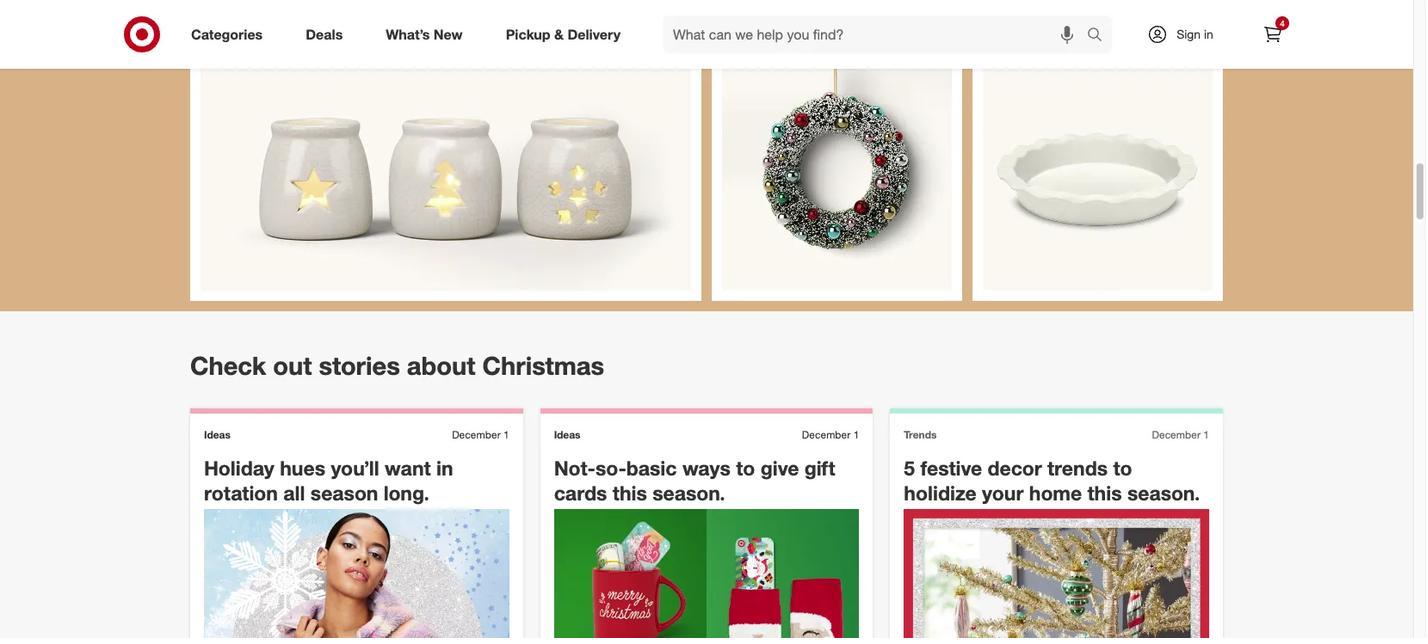 Task type: vqa. For each thing, say whether or not it's contained in the screenshot.
top quality out of 5
no



Task type: describe. For each thing, give the bounding box(es) containing it.
december for holiday hues you'll want in rotation all season long.
[[452, 429, 501, 442]]

christmas
[[483, 350, 604, 381]]

pickup
[[506, 25, 551, 43]]

home
[[1029, 481, 1082, 505]]

5 festive decor trends to holidize your home this season.
[[904, 456, 1200, 505]]

1 for 5 festive decor trends to holidize your home this season.
[[1204, 429, 1210, 442]]

holidize
[[904, 481, 977, 505]]

about
[[407, 350, 476, 381]]

4
[[1280, 18, 1285, 28]]

gift
[[805, 456, 836, 480]]

season
[[311, 481, 378, 505]]

ways
[[683, 456, 731, 480]]

1 for not-so-basic ways to give gift cards this season.
[[854, 429, 859, 442]]

sign in
[[1177, 27, 1214, 41]]

not-so-basic ways to give gift cards this season. image
[[554, 509, 859, 639]]

1 horizontal spatial in
[[1204, 27, 1214, 41]]

december for 5 festive decor trends to holidize your home this season.
[[1152, 429, 1201, 442]]

stories
[[319, 350, 400, 381]]

to for trends
[[1114, 456, 1133, 480]]

what's
[[386, 25, 430, 43]]

new
[[434, 25, 463, 43]]

not-
[[554, 456, 596, 480]]

to for ways
[[736, 456, 755, 480]]

so-
[[596, 456, 627, 480]]

&
[[554, 25, 564, 43]]

long.
[[384, 481, 429, 505]]

hues
[[280, 456, 325, 480]]

5
[[904, 456, 915, 480]]

pickup & delivery link
[[491, 15, 642, 53]]

pickup & delivery
[[506, 25, 621, 43]]

this for home
[[1088, 481, 1122, 505]]

What can we help you find? suggestions appear below search field
[[663, 15, 1092, 53]]

what's new link
[[371, 15, 484, 53]]

season. for ways
[[653, 481, 726, 505]]

search
[[1080, 27, 1121, 44]]

trends
[[904, 429, 937, 442]]

sign in link
[[1133, 15, 1241, 53]]

holiday hues you'll want in rotation all season long.
[[204, 456, 453, 505]]

4 link
[[1254, 15, 1292, 53]]

out
[[273, 350, 312, 381]]

ideas for holiday hues you'll want in rotation all season long.
[[204, 429, 231, 442]]

deals
[[306, 25, 343, 43]]

this for cards
[[613, 481, 647, 505]]

1 for holiday hues you'll want in rotation all season long.
[[504, 429, 509, 442]]

december 1 for holiday hues you'll want in rotation all season long.
[[452, 429, 509, 442]]

categories link
[[176, 15, 284, 53]]

your
[[982, 481, 1024, 505]]

basic
[[627, 456, 677, 480]]

holiday hues you'll want in rotation all season long. image
[[204, 509, 509, 639]]

in inside holiday hues you'll want in rotation all season long.
[[437, 456, 453, 480]]



Task type: locate. For each thing, give the bounding box(es) containing it.
this inside the not-so-basic ways to give gift cards this season.
[[613, 481, 647, 505]]

2 december 1 from the left
[[802, 429, 859, 442]]

rotation
[[204, 481, 278, 505]]

1 horizontal spatial to
[[1114, 456, 1133, 480]]

1 season. from the left
[[653, 481, 726, 505]]

1 december from the left
[[452, 429, 501, 442]]

this
[[613, 481, 647, 505], [1088, 481, 1122, 505]]

3 1 from the left
[[1204, 429, 1210, 442]]

december 1 for 5 festive decor trends to holidize your home this season.
[[1152, 429, 1210, 442]]

2 season. from the left
[[1128, 481, 1200, 505]]

all
[[283, 481, 305, 505]]

0 horizontal spatial 1
[[504, 429, 509, 442]]

check
[[190, 350, 266, 381]]

0 horizontal spatial december
[[452, 429, 501, 442]]

to right trends
[[1114, 456, 1133, 480]]

5 festive decor trends to holidize your home this season. image
[[904, 509, 1210, 639]]

season.
[[653, 481, 726, 505], [1128, 481, 1200, 505]]

festive
[[921, 456, 982, 480]]

trends
[[1048, 456, 1108, 480]]

1
[[504, 429, 509, 442], [854, 429, 859, 442], [1204, 429, 1210, 442]]

1 this from the left
[[613, 481, 647, 505]]

categories
[[191, 25, 263, 43]]

give
[[761, 456, 799, 480]]

december
[[452, 429, 501, 442], [802, 429, 851, 442], [1152, 429, 1201, 442]]

want
[[385, 456, 431, 480]]

1 horizontal spatial season.
[[1128, 481, 1200, 505]]

3 december 1 from the left
[[1152, 429, 1210, 442]]

ideas up holiday
[[204, 429, 231, 442]]

0 horizontal spatial december 1
[[452, 429, 509, 442]]

season. inside 5 festive decor trends to holidize your home this season.
[[1128, 481, 1200, 505]]

0 vertical spatial in
[[1204, 27, 1214, 41]]

to inside the not-so-basic ways to give gift cards this season.
[[736, 456, 755, 480]]

0 horizontal spatial season.
[[653, 481, 726, 505]]

2 horizontal spatial december 1
[[1152, 429, 1210, 442]]

1 horizontal spatial ideas
[[554, 429, 581, 442]]

in
[[1204, 27, 1214, 41], [437, 456, 453, 480]]

season. inside the not-so-basic ways to give gift cards this season.
[[653, 481, 726, 505]]

this down so-
[[613, 481, 647, 505]]

to inside 5 festive decor trends to holidize your home this season.
[[1114, 456, 1133, 480]]

search button
[[1080, 15, 1121, 57]]

1 vertical spatial in
[[437, 456, 453, 480]]

2 to from the left
[[1114, 456, 1133, 480]]

to
[[736, 456, 755, 480], [1114, 456, 1133, 480]]

2 1 from the left
[[854, 429, 859, 442]]

2 ideas from the left
[[554, 429, 581, 442]]

2 horizontal spatial 1
[[1204, 429, 1210, 442]]

delivery
[[568, 25, 621, 43]]

ideas up "not-"
[[554, 429, 581, 442]]

1 december 1 from the left
[[452, 429, 509, 442]]

in right want
[[437, 456, 453, 480]]

not-so-basic ways to give gift cards this season.
[[554, 456, 836, 505]]

0 horizontal spatial this
[[613, 481, 647, 505]]

decor
[[988, 456, 1042, 480]]

2 december from the left
[[802, 429, 851, 442]]

3 december from the left
[[1152, 429, 1201, 442]]

2 horizontal spatial december
[[1152, 429, 1201, 442]]

0 horizontal spatial to
[[736, 456, 755, 480]]

what's new
[[386, 25, 463, 43]]

1 horizontal spatial this
[[1088, 481, 1122, 505]]

1 to from the left
[[736, 456, 755, 480]]

december 1
[[452, 429, 509, 442], [802, 429, 859, 442], [1152, 429, 1210, 442]]

2 this from the left
[[1088, 481, 1122, 505]]

0 horizontal spatial ideas
[[204, 429, 231, 442]]

1 1 from the left
[[504, 429, 509, 442]]

1 horizontal spatial 1
[[854, 429, 859, 442]]

sign
[[1177, 27, 1201, 41]]

december for not-so-basic ways to give gift cards this season.
[[802, 429, 851, 442]]

season. for trends
[[1128, 481, 1200, 505]]

1 horizontal spatial december
[[802, 429, 851, 442]]

december 1 for not-so-basic ways to give gift cards this season.
[[802, 429, 859, 442]]

in right sign
[[1204, 27, 1214, 41]]

deals link
[[291, 15, 364, 53]]

check out stories about christmas
[[190, 350, 604, 381]]

cards
[[554, 481, 607, 505]]

holiday
[[204, 456, 274, 480]]

this inside 5 festive decor trends to holidize your home this season.
[[1088, 481, 1122, 505]]

ideas for not-so-basic ways to give gift cards this season.
[[554, 429, 581, 442]]

1 ideas from the left
[[204, 429, 231, 442]]

ideas
[[204, 429, 231, 442], [554, 429, 581, 442]]

1 horizontal spatial december 1
[[802, 429, 859, 442]]

you'll
[[331, 456, 379, 480]]

to left give
[[736, 456, 755, 480]]

this down trends
[[1088, 481, 1122, 505]]

0 horizontal spatial in
[[437, 456, 453, 480]]



